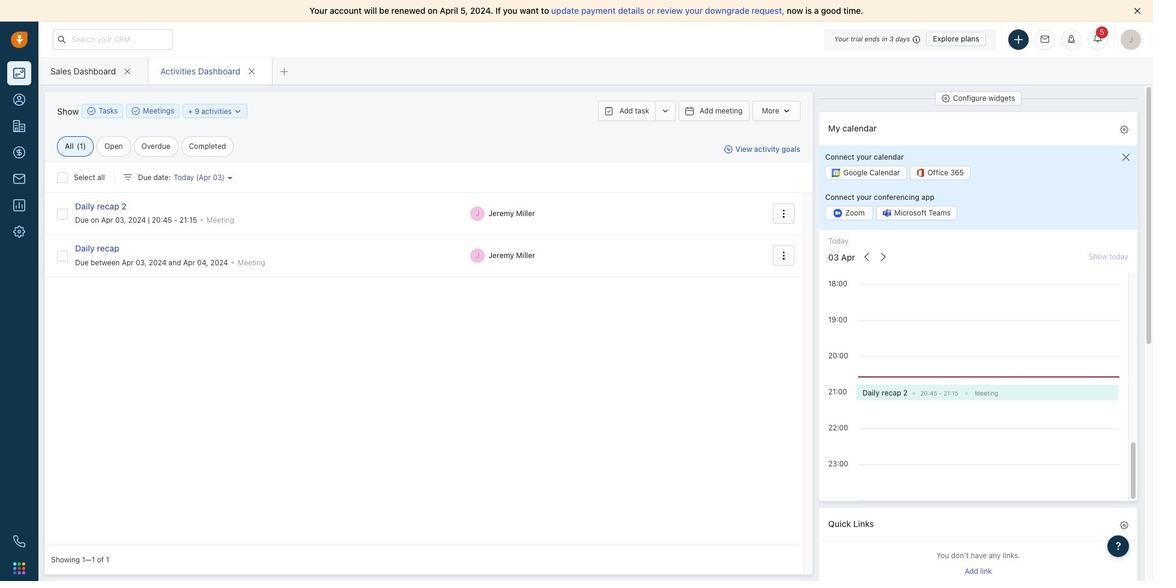 Task type: describe. For each thing, give the bounding box(es) containing it.
send email image
[[1041, 36, 1049, 43]]

phone image
[[13, 536, 25, 548]]

freshworks switcher image
[[13, 563, 25, 575]]

close image
[[1134, 7, 1141, 14]]

down image
[[234, 107, 242, 116]]

what's new image
[[1067, 35, 1076, 43]]



Task type: vqa. For each thing, say whether or not it's contained in the screenshot.
container_WX8MsF4aQZ5i3RN1 image to the bottom
no



Task type: locate. For each thing, give the bounding box(es) containing it.
phone element
[[7, 530, 31, 554]]

Search your CRM... text field
[[53, 29, 173, 50]]



